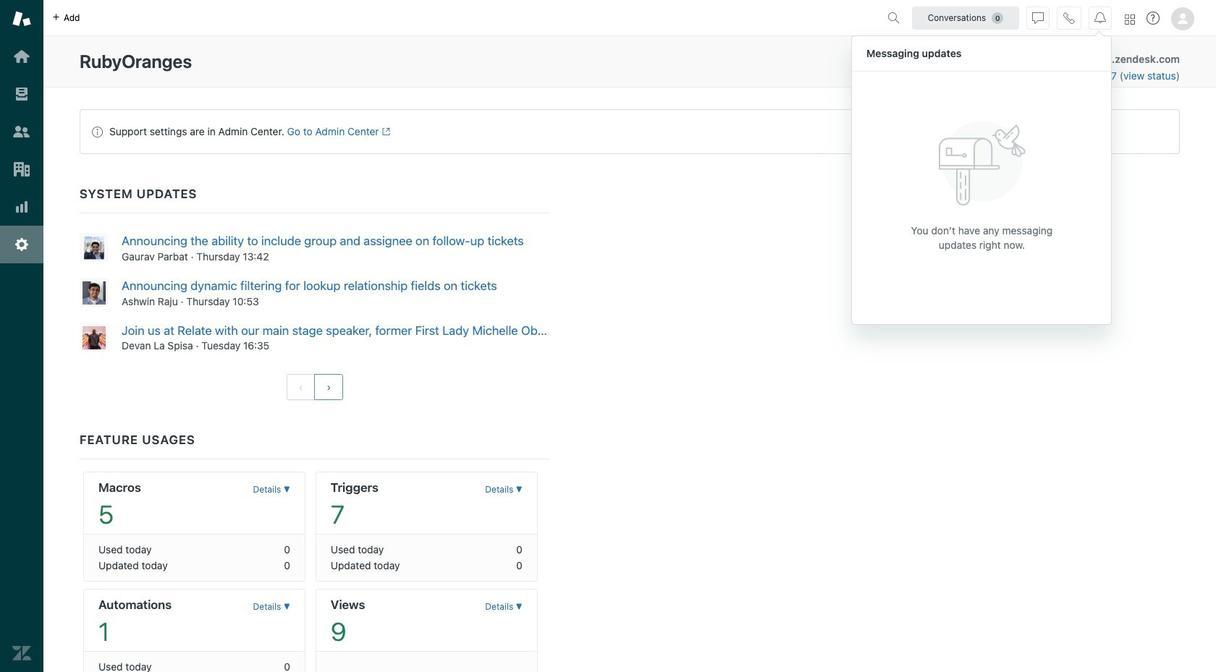 Task type: locate. For each thing, give the bounding box(es) containing it.
button displays agent's chat status as invisible. image
[[1033, 12, 1044, 24]]

main element
[[0, 0, 43, 673]]

zendesk support image
[[12, 9, 31, 28]]

get started image
[[12, 47, 31, 66]]

menu
[[852, 35, 1112, 327]]

customers image
[[12, 122, 31, 141]]

status
[[80, 109, 1181, 154]]



Task type: describe. For each thing, give the bounding box(es) containing it.
get help image
[[1147, 12, 1160, 25]]

views image
[[12, 85, 31, 104]]

organizations image
[[12, 160, 31, 179]]

zendesk image
[[12, 645, 31, 663]]

admin image
[[12, 235, 31, 254]]

zendesk products image
[[1125, 14, 1136, 24]]

notifications image
[[1095, 12, 1107, 24]]

reporting image
[[12, 198, 31, 217]]

(opens in a new tab) image
[[379, 128, 390, 136]]



Task type: vqa. For each thing, say whether or not it's contained in the screenshot.
the main ELEMENT
yes



